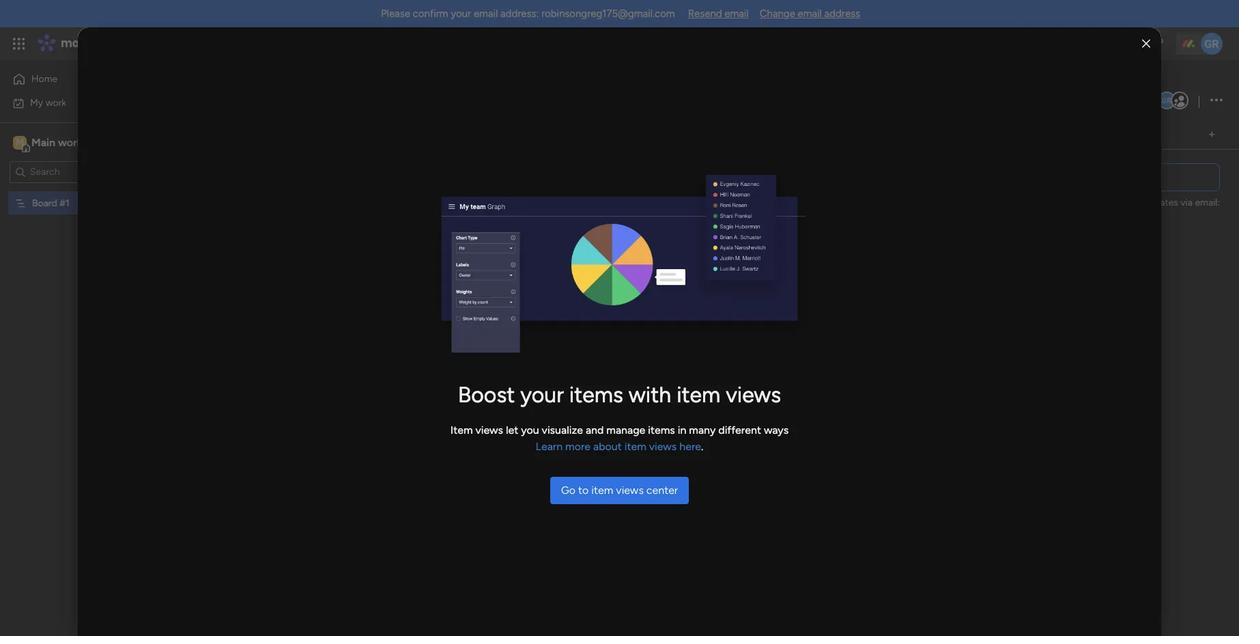Task type: vqa. For each thing, say whether or not it's contained in the screenshot.
the bottommost item
yes



Task type: locate. For each thing, give the bounding box(es) containing it.
monday
[[61, 36, 108, 51]]

2 horizontal spatial item
[[677, 382, 721, 407]]

change
[[760, 8, 796, 20]]

main workspace
[[31, 136, 112, 149]]

help
[[1136, 602, 1160, 615]]

were
[[719, 450, 753, 470]]

ways
[[764, 423, 789, 436]]

main
[[31, 136, 55, 149]]

board #1
[[32, 197, 70, 209]]

person button
[[450, 183, 524, 205]]

3 email from the left
[[798, 8, 822, 20]]

results
[[667, 450, 715, 470]]

0 vertical spatial item
[[677, 382, 721, 407]]

updates
[[1144, 196, 1179, 208]]

change email address link
[[760, 8, 861, 20]]

confirm
[[413, 8, 449, 20]]

select product image
[[12, 37, 26, 51]]

0 horizontal spatial items
[[570, 382, 624, 407]]

0 vertical spatial your
[[451, 8, 472, 20]]

0 horizontal spatial /
[[577, 188, 581, 200]]

center
[[647, 483, 679, 496]]

0 vertical spatial items
[[570, 382, 624, 407]]

resend email link
[[688, 8, 749, 20]]

greg robinson image
[[1202, 33, 1224, 55]]

change email address
[[760, 8, 861, 20]]

views
[[726, 382, 782, 407], [476, 423, 503, 436], [650, 440, 677, 453], [616, 483, 644, 496]]

address:
[[501, 8, 539, 20]]

workspace
[[58, 136, 112, 149]]

many
[[690, 423, 716, 436]]

1 vertical spatial items
[[648, 423, 675, 436]]

option
[[0, 191, 174, 193]]

your right confirm
[[451, 8, 472, 20]]

email for change email address
[[798, 8, 822, 20]]

write
[[1119, 196, 1142, 208]]

2 / from the left
[[661, 188, 664, 200]]

person
[[471, 188, 501, 200]]

items left in
[[648, 423, 675, 436]]

items inside item views let you visualize and manage items in many different ways learn more about item views here .
[[648, 423, 675, 436]]

1 vertical spatial item
[[625, 440, 647, 453]]

go to item views center
[[561, 483, 679, 496]]

my work
[[30, 97, 66, 108]]

/ for 1
[[661, 188, 664, 200]]

learn more about item views here link
[[536, 440, 702, 453]]

your
[[451, 8, 472, 20], [521, 382, 564, 407]]

Search in workspace field
[[29, 164, 114, 180]]

no
[[642, 450, 664, 470]]

monday button
[[36, 26, 218, 61]]

1 horizontal spatial /
[[661, 188, 664, 200]]

go to item views center button
[[550, 476, 689, 504]]

1 horizontal spatial email
[[725, 8, 749, 20]]

email right the resend
[[725, 8, 749, 20]]

1 / from the left
[[577, 188, 581, 200]]

views left the center
[[616, 483, 644, 496]]

email for resend email
[[725, 8, 749, 20]]

2 horizontal spatial email
[[798, 8, 822, 20]]

item
[[677, 382, 721, 407], [625, 440, 647, 453], [592, 483, 614, 496]]

work
[[46, 97, 66, 108]]

views left here
[[650, 440, 677, 453]]

1 email from the left
[[474, 8, 498, 20]]

1 horizontal spatial your
[[521, 382, 564, 407]]

board
[[32, 197, 57, 209]]

0 horizontal spatial item
[[592, 483, 614, 496]]

email
[[474, 8, 498, 20], [725, 8, 749, 20], [798, 8, 822, 20]]

your inside dialog
[[521, 382, 564, 407]]

item down the 'manage'
[[625, 440, 647, 453]]

new team image
[[450, 183, 471, 205]]

1
[[667, 188, 671, 200]]

1 image
[[1040, 28, 1053, 43]]

workspace image
[[13, 135, 27, 150]]

sort / 1
[[640, 188, 671, 200]]

and
[[586, 423, 604, 436]]

your up you
[[521, 382, 564, 407]]

help image
[[1154, 37, 1168, 51]]

/
[[577, 188, 581, 200], [661, 188, 664, 200]]

about
[[594, 440, 622, 453]]

sort
[[640, 188, 658, 200]]

item inside item views let you visualize and manage items in many different ways learn more about item views here .
[[625, 440, 647, 453]]

2 email from the left
[[725, 8, 749, 20]]

/ left 2
[[577, 188, 581, 200]]

Search field
[[401, 184, 442, 204]]

item inside button
[[592, 483, 614, 496]]

item right to
[[592, 483, 614, 496]]

1 vertical spatial your
[[521, 382, 564, 407]]

2 vertical spatial item
[[592, 483, 614, 496]]

help button
[[1124, 597, 1172, 620]]

1 horizontal spatial item
[[625, 440, 647, 453]]

items
[[570, 382, 624, 407], [648, 423, 675, 436]]

1 horizontal spatial items
[[648, 423, 675, 436]]

write updates via email:
[[1119, 196, 1221, 208]]

item up many
[[677, 382, 721, 407]]

home button
[[8, 68, 147, 90]]

board #1 list box
[[0, 189, 174, 399]]

/ left 1
[[661, 188, 664, 200]]

in
[[678, 423, 687, 436]]

boost
[[458, 382, 515, 407]]

robinsongreg175@gmail.com
[[542, 8, 675, 20]]

0 horizontal spatial email
[[474, 8, 498, 20]]

email left address:
[[474, 8, 498, 20]]

filter / 2
[[553, 188, 588, 200]]

0 horizontal spatial your
[[451, 8, 472, 20]]

items up and
[[570, 382, 624, 407]]

email right change
[[798, 8, 822, 20]]



Task type: describe. For each thing, give the bounding box(es) containing it.
via
[[1181, 196, 1193, 208]]

you
[[521, 423, 539, 436]]

views inside button
[[616, 483, 644, 496]]

with
[[629, 382, 672, 407]]

more
[[566, 440, 591, 453]]

views left let at bottom
[[476, 423, 503, 436]]

workspace selection element
[[13, 134, 114, 152]]

please confirm your email address: robinsongreg175@gmail.com
[[381, 8, 675, 20]]

my
[[30, 97, 43, 108]]

different
[[719, 423, 762, 436]]

learn
[[536, 440, 563, 453]]

resend email
[[688, 8, 749, 20]]

resend
[[688, 8, 722, 20]]

home
[[31, 73, 58, 85]]

visualize
[[542, 423, 583, 436]]

item
[[451, 423, 473, 436]]

no results image
[[642, 295, 800, 433]]

manage
[[607, 423, 646, 436]]

boost your items with item views dialog
[[78, 27, 1162, 636]]

item views let you visualize and manage items in many different ways learn more about item views here .
[[451, 423, 789, 453]]

new team image
[[1172, 92, 1189, 109]]

to
[[579, 483, 589, 496]]

.
[[702, 440, 704, 453]]

email:
[[1196, 196, 1221, 208]]

my work button
[[8, 92, 147, 114]]

dapulse close image
[[512, 190, 518, 198]]

found
[[757, 450, 800, 470]]

/ for 2
[[577, 188, 581, 200]]

filter
[[553, 188, 574, 200]]

here
[[680, 440, 702, 453]]

2
[[583, 188, 588, 200]]

add view image
[[1210, 130, 1215, 140]]

address
[[825, 8, 861, 20]]

views up the different
[[726, 382, 782, 407]]

dapulse x slim image
[[1143, 39, 1151, 49]]

greg robinson image
[[1159, 92, 1176, 109]]

boost your items with item views
[[458, 382, 782, 407]]

let
[[506, 423, 519, 436]]

#1
[[60, 197, 70, 209]]

hide
[[705, 188, 725, 200]]

m
[[16, 136, 24, 148]]

go
[[561, 483, 576, 496]]

hide button
[[683, 183, 733, 205]]

arrow down image
[[594, 186, 611, 202]]

no results were found
[[642, 450, 800, 470]]

please
[[381, 8, 411, 20]]



